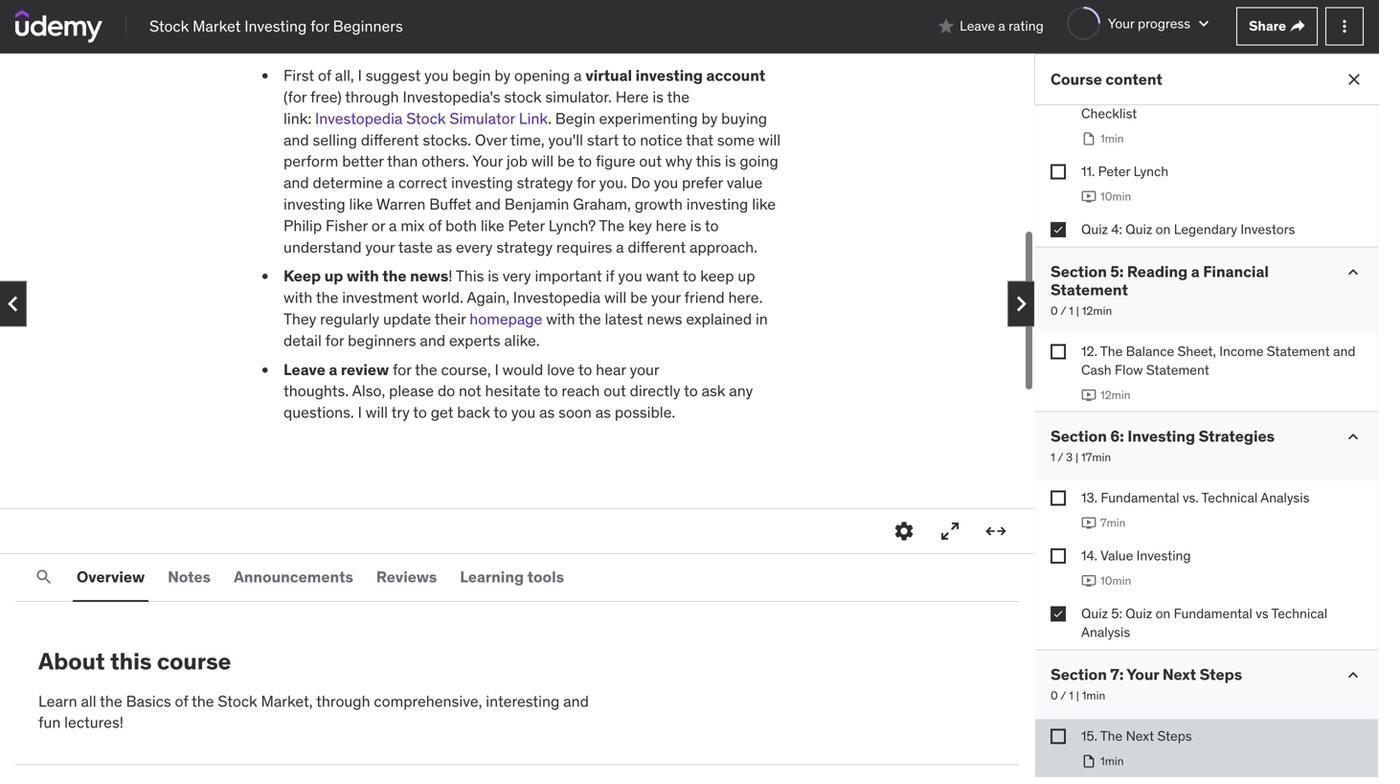 Task type: locate. For each thing, give the bounding box(es) containing it.
review
[[341, 360, 389, 380]]

statement right income on the right top
[[1267, 343, 1330, 360]]

0 vertical spatial your
[[365, 237, 395, 257]]

0 vertical spatial steps
[[1200, 665, 1243, 685]]

not
[[459, 381, 481, 401]]

0 horizontal spatial statement
[[1051, 280, 1128, 300]]

xsmall image inside share button
[[1290, 19, 1306, 34]]

the inside ! this is very important if you want to keep up with the investment world. again, investopedia will be your friend here. they regularly update their
[[316, 288, 339, 308]]

you inside first of all, i suggest you begin by opening a virtual investing account (for free) through investopedia's stock simulator. here is the link:
[[424, 66, 449, 85]]

go to previous lecture image
[[0, 289, 28, 319]]

course
[[157, 648, 231, 676]]

close course content sidebar image
[[1345, 70, 1364, 89]]

you right if
[[618, 267, 643, 286]]

0 vertical spatial peter
[[1098, 163, 1131, 180]]

0 horizontal spatial stock
[[149, 16, 189, 36]]

0 horizontal spatial news
[[410, 267, 449, 286]]

1 horizontal spatial this
[[696, 152, 721, 171]]

out inside . begin experimenting by buying and selling different stocks. over time, you'll start to notice that some will perform better than others. your job will be to figure out why this is going and determine a correct investing strategy for you. do you prefer value investing like warren buffet and benjamin graham, growth investing like philip fisher or a mix of both like peter lynch? the key here is to understand your taste as every strategy requires a different approach.
[[639, 152, 662, 171]]

start philip fisher's 15-point investment checklist image
[[1082, 131, 1097, 147]]

2 vertical spatial /
[[1061, 689, 1066, 704]]

their
[[435, 309, 466, 329]]

xsmall image right share on the top of the page
[[1290, 19, 1306, 34]]

your inside . begin experimenting by buying and selling different stocks. over time, you'll start to notice that some will perform better than others. your job will be to figure out why this is going and determine a correct investing strategy for you. do you prefer value investing like warren buffet and benjamin graham, growth investing like philip fisher or a mix of both like peter lynch? the key here is to understand your taste as every strategy requires a different approach.
[[472, 152, 503, 171]]

investopedia down important in the left of the page
[[513, 288, 601, 308]]

you
[[424, 66, 449, 85], [654, 173, 678, 193], [618, 267, 643, 286], [511, 403, 536, 423]]

1 up from the left
[[324, 267, 343, 286]]

thoughts. also, please
[[284, 381, 434, 401]]

1 | from the top
[[1076, 304, 1079, 319]]

you down hesitate
[[511, 403, 536, 423]]

0 horizontal spatial philip
[[284, 216, 322, 236]]

5: inside quiz 5: quiz on fundamental vs technical analysis
[[1112, 605, 1123, 622]]

do
[[631, 173, 650, 193]]

statement up 12.
[[1051, 280, 1128, 300]]

stock up stocks.
[[406, 109, 446, 128]]

a left rating
[[999, 17, 1006, 35]]

fundamental up the 7min
[[1101, 490, 1180, 507]]

0 vertical spatial /
[[1061, 304, 1066, 319]]

peter
[[1098, 163, 1131, 180], [508, 216, 545, 236]]

is inside first of all, i suggest you begin by opening a virtual investing account (for free) through investopedia's stock simulator. here is the link:
[[653, 87, 664, 107]]

0 vertical spatial 12min
[[1082, 304, 1112, 319]]

like down determine
[[349, 194, 373, 214]]

0 horizontal spatial out
[[604, 381, 626, 401]]

1 vertical spatial analysis
[[1082, 624, 1131, 641]]

your inside section 7: your next steps 0 / 1 | 1min
[[1127, 665, 1159, 685]]

1 horizontal spatial with
[[347, 267, 379, 286]]

1 horizontal spatial leave
[[960, 17, 995, 35]]

statement inside 'section 5: reading a financial statement 0 / 1 | 12min'
[[1051, 280, 1128, 300]]

of inside learn all the basics of the stock market, through comprehensive, interesting and fun lectures!
[[175, 692, 188, 712]]

investing inside section 6: investing strategies 1 / 3 | 17min
[[1128, 427, 1196, 446]]

for left beginners
[[311, 16, 329, 36]]

your up directly at the left of page
[[630, 360, 659, 380]]

leave left rating
[[960, 17, 995, 35]]

some
[[717, 130, 755, 150]]

0 vertical spatial stock
[[149, 16, 189, 36]]

on up section 7: your next steps dropdown button
[[1156, 605, 1171, 622]]

as right the soon
[[596, 403, 611, 423]]

5: down value
[[1112, 605, 1123, 622]]

announcements
[[234, 568, 353, 587]]

this up basics
[[110, 648, 152, 676]]

to up friend
[[683, 267, 697, 286]]

1 vertical spatial 1
[[1051, 450, 1055, 465]]

0 vertical spatial 10min
[[1101, 189, 1132, 204]]

0 vertical spatial 0
[[1051, 304, 1058, 319]]

your inside ! this is very important if you want to keep up with the investment world. again, investopedia will be your friend here. they regularly update their
[[651, 288, 681, 308]]

the down course on the left of page
[[192, 692, 214, 712]]

0 vertical spatial of
[[318, 66, 331, 85]]

1 the from the top
[[1101, 343, 1123, 360]]

lynch
[[1134, 163, 1169, 180]]

1 horizontal spatial different
[[628, 237, 686, 257]]

1 horizontal spatial of
[[318, 66, 331, 85]]

0 horizontal spatial small image
[[937, 17, 956, 36]]

investopedia inside ! this is very important if you want to keep up with the investment world. again, investopedia will be your friend here. they regularly update their
[[513, 288, 601, 308]]

statement for financial
[[1051, 280, 1128, 300]]

1 vertical spatial /
[[1058, 450, 1064, 465]]

strategy up benjamin
[[517, 173, 573, 193]]

leave down detail
[[284, 360, 326, 380]]

with down important in the left of the page
[[546, 309, 575, 329]]

philip inside . begin experimenting by buying and selling different stocks. over time, you'll start to notice that some will perform better than others. your job will be to figure out why this is going and determine a correct investing strategy for you. do you prefer value investing like warren buffet and benjamin graham, growth investing like philip fisher or a mix of both like peter lynch? the key here is to understand your taste as every strategy requires a different approach.
[[284, 216, 322, 236]]

the right 12.
[[1101, 343, 1123, 360]]

3 | from the top
[[1076, 689, 1079, 704]]

different down here
[[628, 237, 686, 257]]

legendary
[[1174, 221, 1238, 238]]

a inside "button"
[[999, 17, 1006, 35]]

0 horizontal spatial be
[[557, 152, 575, 171]]

the inside for the course, i would love to hear your thoughts. also, please do not hesitate to reach out directly to ask any questions. i will try to get back to you as soon as possible.
[[415, 360, 437, 380]]

news up world.
[[410, 267, 449, 286]]

friend
[[685, 288, 725, 308]]

0 horizontal spatial leave
[[284, 360, 326, 380]]

be down you'll on the left top of page
[[557, 152, 575, 171]]

leave for leave a rating
[[960, 17, 995, 35]]

leave
[[960, 17, 995, 35], [284, 360, 326, 380]]

2 small image from the top
[[1344, 666, 1363, 685]]

different
[[361, 130, 419, 150], [628, 237, 686, 257]]

as down both
[[437, 237, 452, 257]]

directly
[[630, 381, 681, 401]]

1 horizontal spatial statement
[[1147, 362, 1210, 379]]

finish course image
[[1006, 289, 1037, 319]]

investopedia's
[[403, 87, 501, 107]]

will up going
[[759, 130, 781, 150]]

0 horizontal spatial this
[[110, 648, 152, 676]]

will left the try
[[366, 403, 388, 423]]

a
[[999, 17, 1006, 35], [574, 66, 582, 85], [387, 173, 395, 193], [389, 216, 397, 236], [616, 237, 624, 257], [1191, 262, 1200, 281], [329, 360, 337, 380]]

1 vertical spatial 10min
[[1101, 574, 1132, 589]]

i left would
[[495, 360, 499, 380]]

strategies
[[1199, 427, 1275, 446]]

investing up fisher
[[284, 194, 346, 214]]

1 inside section 7: your next steps 0 / 1 | 1min
[[1069, 689, 1074, 704]]

1 vertical spatial with
[[284, 288, 313, 308]]

others.
[[422, 152, 469, 171]]

2 horizontal spatial statement
[[1267, 343, 1330, 360]]

10min down 11. peter lynch
[[1101, 189, 1132, 204]]

reviews
[[376, 568, 437, 587]]

xsmall image left the 13.
[[1051, 491, 1066, 506]]

1 horizontal spatial out
[[639, 152, 662, 171]]

your down or
[[365, 237, 395, 257]]

1min up 15. at bottom
[[1082, 689, 1106, 704]]

through inside learn all the basics of the stock market, through comprehensive, interesting and fun lectures!
[[316, 692, 370, 712]]

notice
[[640, 130, 683, 150]]

technical inside quiz 5: quiz on fundamental vs technical analysis
[[1272, 605, 1328, 622]]

progress
[[1138, 15, 1191, 32]]

1 horizontal spatial news
[[647, 309, 683, 329]]

0 vertical spatial be
[[557, 152, 575, 171]]

xsmall image for 11. peter lynch
[[1051, 164, 1066, 179]]

figure
[[596, 152, 636, 171]]

1 vertical spatial be
[[630, 288, 648, 308]]

3
[[1066, 450, 1073, 465]]

and inside '12. the balance sheet, income statement and cash flow statement'
[[1334, 343, 1356, 360]]

lynch? the
[[549, 216, 625, 236]]

begin
[[452, 66, 491, 85]]

the inside the with the latest news explained in detail for beginners and experts alike.
[[579, 309, 601, 329]]

vs
[[1256, 605, 1269, 622]]

investing inside stock market investing for beginners link
[[245, 16, 307, 36]]

fullscreen image
[[939, 520, 962, 543]]

small image
[[1344, 428, 1363, 447], [1344, 666, 1363, 685]]

steps inside section 7: your next steps 0 / 1 | 1min
[[1200, 665, 1243, 685]]

perform
[[284, 152, 338, 171]]

statement down sheet, on the top right
[[1147, 362, 1210, 379]]

expanded view image
[[985, 520, 1008, 543]]

2 the from the top
[[1101, 728, 1123, 745]]

your right 7:
[[1127, 665, 1159, 685]]

technical right the vs
[[1272, 605, 1328, 622]]

1 vertical spatial philip
[[284, 216, 322, 236]]

fisher's
[[1138, 86, 1185, 103]]

5: left the reading
[[1111, 262, 1124, 281]]

0 vertical spatial next
[[1163, 665, 1197, 685]]

for inside for the course, i would love to hear your thoughts. also, please do not hesitate to reach out directly to ask any questions. i will try to get back to you as soon as possible.
[[393, 360, 412, 380]]

2 10min from the top
[[1101, 574, 1132, 589]]

you up the investopedia's
[[424, 66, 449, 85]]

on left legendary at the right of the page
[[1156, 221, 1171, 238]]

you inside . begin experimenting by buying and selling different stocks. over time, you'll start to notice that some will perform better than others. your job will be to figure out why this is going and determine a correct investing strategy for you. do you prefer value investing like warren buffet and benjamin graham, growth investing like philip fisher or a mix of both like peter lynch? the key here is to understand your taste as every strategy requires a different approach.
[[654, 173, 678, 193]]

taste
[[398, 237, 433, 257]]

of right basics
[[175, 692, 188, 712]]

of inside . begin experimenting by buying and selling different stocks. over time, you'll start to notice that some will perform better than others. your job will be to figure out why this is going and determine a correct investing strategy for you. do you prefer value investing like warren buffet and benjamin graham, growth investing like philip fisher or a mix of both like peter lynch? the key here is to understand your taste as every strategy requires a different approach.
[[429, 216, 442, 236]]

0 vertical spatial small image
[[1344, 428, 1363, 447]]

link:
[[284, 109, 312, 128]]

1 vertical spatial investopedia
[[513, 288, 601, 308]]

xsmall image
[[1051, 222, 1066, 237], [1051, 549, 1066, 564], [1051, 607, 1066, 622], [1051, 729, 1066, 745]]

2 up from the left
[[738, 267, 755, 286]]

1 0 from the top
[[1051, 304, 1058, 319]]

quiz left 4: at the right of page
[[1082, 221, 1108, 238]]

section up the 3
[[1051, 427, 1107, 446]]

the inside '12. the balance sheet, income statement and cash flow statement'
[[1101, 343, 1123, 360]]

value
[[1101, 547, 1134, 565]]

1 vertical spatial 1min
[[1082, 689, 1106, 704]]

13.
[[1082, 490, 1098, 507]]

xsmall image left 11.
[[1051, 164, 1066, 179]]

12min right play the balance sheet, income statement and cash flow statement image
[[1101, 388, 1131, 403]]

12.
[[1082, 343, 1098, 360]]

1 vertical spatial next
[[1126, 728, 1154, 745]]

as left the soon
[[539, 403, 555, 423]]

technical
[[1202, 490, 1258, 507], [1272, 605, 1328, 622]]

the up regularly
[[316, 288, 339, 308]]

1 horizontal spatial small image
[[1195, 14, 1214, 33]]

0 inside 'section 5: reading a financial statement 0 / 1 | 12min'
[[1051, 304, 1058, 319]]

!
[[449, 267, 453, 286]]

search image
[[34, 568, 54, 587]]

share
[[1249, 17, 1287, 35]]

1 section from the top
[[1051, 262, 1107, 281]]

keep
[[701, 267, 734, 286]]

next inside section 7: your next steps 0 / 1 | 1min
[[1163, 665, 1197, 685]]

0 horizontal spatial next
[[1126, 728, 1154, 745]]

0 horizontal spatial as
[[437, 237, 452, 257]]

share button
[[1237, 7, 1318, 46]]

your down 'want'
[[651, 288, 681, 308]]

time,
[[510, 130, 545, 150]]

stock left market, at bottom
[[218, 692, 257, 712]]

important
[[535, 267, 602, 286]]

1min for 10. philip fisher's 15-point investment checklist
[[1101, 131, 1124, 146]]

1 horizontal spatial investopedia
[[513, 288, 601, 308]]

the right 15. at bottom
[[1101, 728, 1123, 745]]

section inside section 7: your next steps 0 / 1 | 1min
[[1051, 665, 1107, 685]]

on for fundamental
[[1156, 605, 1171, 622]]

xsmall image
[[1290, 19, 1306, 34], [1051, 164, 1066, 179], [1051, 344, 1066, 360], [1051, 491, 1066, 506]]

next right 15. at bottom
[[1126, 728, 1154, 745]]

checklist
[[1082, 105, 1137, 122]]

10min down value
[[1101, 574, 1132, 589]]

analysis up 7:
[[1082, 624, 1131, 641]]

1 horizontal spatial peter
[[1098, 163, 1131, 180]]

section inside 'section 5: reading a financial statement 0 / 1 | 12min'
[[1051, 262, 1107, 281]]

your inside . begin experimenting by buying and selling different stocks. over time, you'll start to notice that some will perform better than others. your job will be to figure out why this is going and determine a correct investing strategy for you. do you prefer value investing like warren buffet and benjamin graham, growth investing like philip fisher or a mix of both like peter lynch? the key here is to understand your taste as every strategy requires a different approach.
[[365, 237, 395, 257]]

the
[[667, 87, 690, 107], [383, 267, 407, 286], [316, 288, 339, 308], [579, 309, 601, 329], [415, 360, 437, 380], [100, 692, 122, 712], [192, 692, 214, 712]]

or
[[372, 216, 385, 236]]

investment
[[1241, 86, 1308, 103]]

homepage
[[470, 309, 543, 329]]

steps down quiz 5: quiz on fundamental vs technical analysis
[[1200, 665, 1243, 685]]

11. peter lynch
[[1082, 163, 1169, 180]]

1 vertical spatial 0
[[1051, 689, 1058, 704]]

all
[[81, 692, 96, 712]]

investment
[[342, 288, 418, 308]]

1
[[1069, 304, 1074, 319], [1051, 450, 1055, 465], [1069, 689, 1074, 704]]

xsmall image for 13. fundamental vs. technical analysis
[[1051, 491, 1066, 506]]

3 section from the top
[[1051, 665, 1107, 685]]

2 | from the top
[[1076, 450, 1079, 465]]

0 vertical spatial out
[[639, 152, 662, 171]]

small image for section 7: your next steps
[[1344, 666, 1363, 685]]

through right market, at bottom
[[316, 692, 370, 712]]

will inside for the course, i would love to hear your thoughts. also, please do not hesitate to reach out directly to ask any questions. i will try to get back to you as soon as possible.
[[366, 403, 388, 423]]

0 vertical spatial on
[[1156, 221, 1171, 238]]

2 vertical spatial section
[[1051, 665, 1107, 685]]

learning tools button
[[456, 555, 568, 601]]

with up they
[[284, 288, 313, 308]]

your down over
[[472, 152, 503, 171]]

suggest
[[366, 66, 421, 85]]

5: inside 'section 5: reading a financial statement 0 / 1 | 12min'
[[1111, 262, 1124, 281]]

different up than
[[361, 130, 419, 150]]

section left 7:
[[1051, 665, 1107, 685]]

leave a review
[[284, 360, 389, 380]]

. begin experimenting by buying and selling different stocks. over time, you'll start to notice that some will perform better than others. your job will be to figure out why this is going and determine a correct investing strategy for you. do you prefer value investing like warren buffet and benjamin graham, growth investing like philip fisher or a mix of both like peter lynch? the key here is to understand your taste as every strategy requires a different approach.
[[284, 109, 781, 257]]

will inside ! this is very important if you want to keep up with the investment world. again, investopedia will be your friend here. they regularly update their
[[604, 288, 627, 308]]

2 0 from the top
[[1051, 689, 1058, 704]]

2 xsmall image from the top
[[1051, 549, 1066, 564]]

next
[[1163, 665, 1197, 685], [1126, 728, 1154, 745]]

the for 15.
[[1101, 728, 1123, 745]]

for down beginners
[[393, 360, 412, 380]]

1 vertical spatial on
[[1156, 605, 1171, 622]]

1 small image from the top
[[1344, 428, 1363, 447]]

hesitate
[[485, 381, 541, 401]]

1 10min from the top
[[1101, 189, 1132, 204]]

2 on from the top
[[1156, 605, 1171, 622]]

quiz down play value investing image
[[1082, 605, 1108, 622]]

of left all,
[[318, 66, 331, 85]]

like
[[349, 194, 373, 214], [752, 194, 776, 214], [481, 216, 505, 236]]

to down love in the top left of the page
[[544, 381, 558, 401]]

0 vertical spatial analysis
[[1261, 490, 1310, 507]]

the inside first of all, i suggest you begin by opening a virtual investing account (for free) through investopedia's stock simulator. here is the link:
[[667, 87, 690, 107]]

0 horizontal spatial with
[[284, 288, 313, 308]]

i inside first of all, i suggest you begin by opening a virtual investing account (for free) through investopedia's stock simulator. here is the link:
[[358, 66, 362, 85]]

1 vertical spatial peter
[[508, 216, 545, 236]]

1 vertical spatial small image
[[1344, 666, 1363, 685]]

your left progress
[[1108, 15, 1135, 32]]

1 horizontal spatial philip
[[1101, 86, 1135, 103]]

a up warren
[[387, 173, 395, 193]]

10min for value
[[1101, 574, 1132, 589]]

udemy image
[[15, 10, 103, 43]]

0 vertical spatial section
[[1051, 262, 1107, 281]]

1 vertical spatial section
[[1051, 427, 1107, 446]]

determine
[[313, 173, 383, 193]]

hear
[[596, 360, 626, 380]]

will
[[759, 130, 781, 150], [532, 152, 554, 171], [604, 288, 627, 308], [366, 403, 388, 423]]

section inside section 6: investing strategies 1 / 3 | 17min
[[1051, 427, 1107, 446]]

1 vertical spatial i
[[495, 360, 499, 380]]

1min for 15. the next steps
[[1101, 754, 1124, 769]]

philip inside the 10. philip fisher's 15-point investment checklist
[[1101, 86, 1135, 103]]

2 vertical spatial stock
[[218, 692, 257, 712]]

like up every
[[481, 216, 505, 236]]

2 horizontal spatial stock
[[406, 109, 446, 128]]

1 vertical spatial different
[[628, 237, 686, 257]]

you inside for the course, i would love to hear your thoughts. also, please do not hesitate to reach out directly to ask any questions. i will try to get back to you as soon as possible.
[[511, 403, 536, 423]]

1 on from the top
[[1156, 221, 1171, 238]]

2 vertical spatial of
[[175, 692, 188, 712]]

your
[[365, 237, 395, 257], [651, 288, 681, 308], [630, 360, 659, 380]]

will down if
[[604, 288, 627, 308]]

technical right vs.
[[1202, 490, 1258, 507]]

section for 0
[[1051, 665, 1107, 685]]

1 vertical spatial the
[[1101, 728, 1123, 745]]

investing right value
[[1137, 547, 1191, 565]]

as inside . begin experimenting by buying and selling different stocks. over time, you'll start to notice that some will perform better than others. your job will be to figure out why this is going and determine a correct investing strategy for you. do you prefer value investing like warren buffet and benjamin graham, growth investing like philip fisher or a mix of both like peter lynch? the key here is to understand your taste as every strategy requires a different approach.
[[437, 237, 452, 257]]

and inside the with the latest news explained in detail for beginners and experts alike.
[[420, 331, 446, 351]]

i right all,
[[358, 66, 362, 85]]

a right requires
[[616, 237, 624, 257]]

section 7: your next steps 0 / 1 | 1min
[[1051, 665, 1243, 704]]

to right the try
[[413, 403, 427, 423]]

philip up understand
[[284, 216, 322, 236]]

simulator
[[450, 109, 515, 128]]

course content
[[1051, 69, 1163, 89]]

the left the course,
[[415, 360, 437, 380]]

up down understand
[[324, 267, 343, 286]]

experimenting
[[599, 109, 698, 128]]

1 vertical spatial |
[[1076, 450, 1079, 465]]

1 vertical spatial technical
[[1272, 605, 1328, 622]]

small image inside your progress dropdown button
[[1195, 14, 1214, 33]]

2 vertical spatial investing
[[1137, 547, 1191, 565]]

all,
[[335, 66, 354, 85]]

on inside quiz 5: quiz on fundamental vs technical analysis
[[1156, 605, 1171, 622]]

1 vertical spatial investing
[[1128, 427, 1196, 446]]

2 section from the top
[[1051, 427, 1107, 446]]

12min up 12.
[[1082, 304, 1112, 319]]

small image inside leave a rating "button"
[[937, 17, 956, 36]]

0 inside section 7: your next steps 0 / 1 | 1min
[[1051, 689, 1058, 704]]

2 horizontal spatial with
[[546, 309, 575, 329]]

philip up checklist on the top right of page
[[1101, 86, 1135, 103]]

0 horizontal spatial like
[[349, 194, 373, 214]]

investopedia stock simulator link
[[315, 109, 548, 128]]

/ inside section 6: investing strategies 1 / 3 | 17min
[[1058, 450, 1064, 465]]

1 vertical spatial stock
[[406, 109, 446, 128]]

0 vertical spatial the
[[1101, 343, 1123, 360]]

on for legendary
[[1156, 221, 1171, 238]]

1 horizontal spatial technical
[[1272, 605, 1328, 622]]

peter right 11.
[[1098, 163, 1131, 180]]

1 vertical spatial out
[[604, 381, 626, 401]]

analysis down strategies in the bottom right of the page
[[1261, 490, 1310, 507]]

0 vertical spatial through
[[345, 87, 399, 107]]

the up experimenting
[[667, 87, 690, 107]]

quiz 4: quiz on legendary investors
[[1082, 221, 1296, 238]]

balance
[[1126, 343, 1175, 360]]

15. the next steps
[[1082, 728, 1192, 745]]

news right latest
[[647, 309, 683, 329]]

2 horizontal spatial small image
[[1344, 263, 1363, 282]]

0 vertical spatial this
[[696, 152, 721, 171]]

0 horizontal spatial peter
[[508, 216, 545, 236]]

0 vertical spatial 1
[[1069, 304, 1074, 319]]

peter down benjamin
[[508, 216, 545, 236]]

17min
[[1082, 450, 1111, 465]]

investing up first
[[245, 16, 307, 36]]

1 vertical spatial of
[[429, 216, 442, 236]]

investopedia up the selling
[[315, 109, 403, 128]]

0 vertical spatial leave
[[960, 17, 995, 35]]

1 vertical spatial fundamental
[[1174, 605, 1253, 622]]

the left latest
[[579, 309, 601, 329]]

play fundamental vs. technical analysis image
[[1082, 516, 1097, 531]]

strategy up very
[[497, 237, 553, 257]]

rating
[[1009, 17, 1044, 35]]

2 vertical spatial 1
[[1069, 689, 1074, 704]]

for inside the with the latest news explained in detail for beginners and experts alike.
[[325, 331, 344, 351]]

out down the hear
[[604, 381, 626, 401]]

small image
[[1195, 14, 1214, 33], [937, 17, 956, 36], [1344, 263, 1363, 282]]

steps down section 7: your next steps 0 / 1 | 1min
[[1158, 728, 1192, 745]]

play peter lynch image
[[1082, 189, 1097, 204]]

as
[[437, 237, 452, 257], [539, 403, 555, 423], [596, 403, 611, 423]]

stock left market
[[149, 16, 189, 36]]

1 vertical spatial leave
[[284, 360, 326, 380]]

overview
[[77, 568, 145, 587]]

0 vertical spatial your
[[1108, 15, 1135, 32]]

0 horizontal spatial of
[[175, 692, 188, 712]]

up inside ! this is very important if you want to keep up with the investment world. again, investopedia will be your friend here. they regularly update their
[[738, 267, 755, 286]]

i for suggest
[[358, 66, 362, 85]]

0 vertical spatial 1min
[[1101, 131, 1124, 146]]

here
[[616, 87, 649, 107]]

1 horizontal spatial steps
[[1200, 665, 1243, 685]]

leave inside "button"
[[960, 17, 995, 35]]

a right the reading
[[1191, 262, 1200, 281]]

1 vertical spatial through
[[316, 692, 370, 712]]

xsmall image for 12. the balance sheet, income statement and cash flow statement
[[1051, 344, 1066, 360]]



Task type: vqa. For each thing, say whether or not it's contained in the screenshot.
Around on the top right
no



Task type: describe. For each thing, give the bounding box(es) containing it.
play the balance sheet, income statement and cash flow statement image
[[1082, 388, 1097, 403]]

actions image
[[1335, 17, 1355, 36]]

14. value investing
[[1082, 547, 1191, 565]]

announcements button
[[230, 555, 357, 601]]

2 vertical spatial i
[[358, 403, 362, 423]]

your progress
[[1108, 15, 1191, 32]]

0 vertical spatial fundamental
[[1101, 490, 1180, 507]]

section for /
[[1051, 427, 1107, 446]]

than
[[387, 152, 418, 171]]

start
[[587, 130, 619, 150]]

statement for income
[[1267, 343, 1330, 360]]

to up 'approach.'
[[705, 216, 719, 236]]

a inside 'section 5: reading a financial statement 0 / 1 | 12min'
[[1191, 262, 1200, 281]]

value
[[727, 173, 763, 193]]

2 horizontal spatial as
[[596, 403, 611, 423]]

1 vertical spatial strategy
[[497, 237, 553, 257]]

love
[[547, 360, 575, 380]]

will right job
[[532, 152, 554, 171]]

simulator.
[[545, 87, 612, 107]]

with inside ! this is very important if you want to keep up with the investment world. again, investopedia will be your friend here. they regularly update their
[[284, 288, 313, 308]]

/ inside section 7: your next steps 0 / 1 | 1min
[[1061, 689, 1066, 704]]

for the course, i would love to hear your thoughts. also, please do not hesitate to reach out directly to ask any questions. i will try to get back to you as soon as possible.
[[284, 360, 753, 423]]

0 vertical spatial with
[[347, 267, 379, 286]]

interesting
[[486, 692, 560, 712]]

a inside first of all, i suggest you begin by opening a virtual investing account (for free) through investopedia's stock simulator. here is the link:
[[574, 66, 582, 85]]

you inside ! this is very important if you want to keep up with the investment world. again, investopedia will be your friend here. they regularly update their
[[618, 267, 643, 286]]

requires
[[556, 237, 612, 257]]

investopedia stock simulator link link
[[315, 109, 548, 128]]

to left ask on the right of the page
[[684, 381, 698, 401]]

cash
[[1082, 362, 1112, 379]]

both
[[446, 216, 477, 236]]

you.
[[599, 173, 627, 193]]

fun
[[38, 713, 61, 733]]

news inside the with the latest news explained in detail for beginners and experts alike.
[[647, 309, 683, 329]]

15-
[[1188, 86, 1207, 103]]

analysis inside quiz 5: quiz on fundamental vs technical analysis
[[1082, 624, 1131, 641]]

course,
[[441, 360, 491, 380]]

over
[[475, 130, 507, 150]]

for inside . begin experimenting by buying and selling different stocks. over time, you'll start to notice that some will perform better than others. your job will be to figure out why this is going and determine a correct investing strategy for you. do you prefer value investing like warren buffet and benjamin graham, growth investing like philip fisher or a mix of both like peter lynch? the key here is to understand your taste as every strategy requires a different approach.
[[577, 173, 596, 193]]

point
[[1207, 86, 1238, 103]]

1 inside section 6: investing strategies 1 / 3 | 17min
[[1051, 450, 1055, 465]]

comprehensive,
[[374, 692, 482, 712]]

14.
[[1082, 547, 1098, 565]]

investing down prefer
[[687, 194, 749, 214]]

learning tools
[[460, 568, 564, 587]]

section 5: reading a financial statement 0 / 1 | 12min
[[1051, 262, 1269, 319]]

be inside . begin experimenting by buying and selling different stocks. over time, you'll start to notice that some will perform better than others. your job will be to figure out why this is going and determine a correct investing strategy for you. do you prefer value investing like warren buffet and benjamin graham, growth investing like philip fisher or a mix of both like peter lynch? the key here is to understand your taste as every strategy requires a different approach.
[[557, 152, 575, 171]]

0 vertical spatial strategy
[[517, 173, 573, 193]]

5: for quiz
[[1112, 605, 1123, 622]]

any
[[729, 381, 753, 401]]

be inside ! this is very important if you want to keep up with the investment world. again, investopedia will be your friend here. they regularly update their
[[630, 288, 648, 308]]

leave a rating
[[960, 17, 1044, 35]]

mix
[[401, 216, 425, 236]]

! this is very important if you want to keep up with the investment world. again, investopedia will be your friend here. they regularly update their
[[284, 267, 763, 329]]

15.
[[1082, 728, 1098, 745]]

quiz right 4: at the right of page
[[1126, 221, 1153, 238]]

sidebar element
[[1035, 0, 1379, 779]]

understand
[[284, 237, 362, 257]]

0 horizontal spatial steps
[[1158, 728, 1192, 745]]

7:
[[1111, 665, 1124, 685]]

through inside first of all, i suggest you begin by opening a virtual investing account (for free) through investopedia's stock simulator. here is the link:
[[345, 87, 399, 107]]

update
[[383, 309, 431, 329]]

5: for section
[[1111, 262, 1124, 281]]

0 horizontal spatial technical
[[1202, 490, 1258, 507]]

in
[[756, 309, 768, 329]]

about
[[38, 648, 105, 676]]

a right or
[[389, 216, 397, 236]]

investing inside first of all, i suggest you begin by opening a virtual investing account (for free) through investopedia's stock simulator. here is the link:
[[636, 66, 703, 85]]

notes button
[[164, 555, 215, 601]]

try
[[391, 403, 410, 423]]

is inside ! this is very important if you want to keep up with the investment world. again, investopedia will be your friend here. they regularly update their
[[488, 267, 499, 286]]

course
[[1051, 69, 1102, 89]]

investors
[[1241, 221, 1296, 238]]

learn all the basics of the stock market, through comprehensive, interesting and fun lectures!
[[38, 692, 589, 733]]

selling
[[313, 130, 357, 150]]

latest
[[605, 309, 643, 329]]

1 inside 'section 5: reading a financial statement 0 / 1 | 12min'
[[1069, 304, 1074, 319]]

10min for peter
[[1101, 189, 1132, 204]]

start the next steps image
[[1082, 754, 1097, 770]]

is down some
[[725, 152, 736, 171]]

here
[[656, 216, 687, 236]]

0 vertical spatial different
[[361, 130, 419, 150]]

4 xsmall image from the top
[[1051, 729, 1066, 745]]

section 7: your next steps button
[[1051, 665, 1243, 685]]

is right here
[[690, 216, 702, 236]]

do
[[438, 381, 455, 401]]

section 6: investing strategies 1 / 3 | 17min
[[1051, 427, 1275, 465]]

back
[[457, 403, 490, 423]]

about this course
[[38, 648, 231, 676]]

reading
[[1127, 262, 1188, 281]]

settings image
[[893, 520, 916, 543]]

correct
[[399, 173, 448, 193]]

small image for section 6: investing strategies
[[1344, 428, 1363, 447]]

vs.
[[1183, 490, 1199, 507]]

1 horizontal spatial like
[[481, 216, 505, 236]]

lectures!
[[64, 713, 124, 733]]

benjamin
[[505, 194, 569, 214]]

to up reach
[[578, 360, 592, 380]]

if
[[606, 267, 615, 286]]

fisher
[[326, 216, 368, 236]]

beginners
[[348, 331, 416, 351]]

the for 12.
[[1101, 343, 1123, 360]]

sheet,
[[1178, 343, 1217, 360]]

stock
[[504, 87, 542, 107]]

keep
[[284, 267, 321, 286]]

to down hesitate
[[494, 403, 508, 423]]

| inside 'section 5: reading a financial statement 0 / 1 | 12min'
[[1076, 304, 1079, 319]]

section 6: investing strategies button
[[1051, 427, 1275, 446]]

alike.
[[504, 331, 540, 351]]

by buying
[[702, 109, 767, 128]]

to up the figure
[[622, 130, 636, 150]]

graham,
[[573, 194, 631, 214]]

reach
[[562, 381, 600, 401]]

play value investing image
[[1082, 574, 1097, 589]]

. begin
[[548, 109, 596, 128]]

leave for leave a review
[[284, 360, 326, 380]]

4:
[[1112, 221, 1123, 238]]

investing for strategies
[[1128, 427, 1196, 446]]

quiz down 14. value investing
[[1126, 605, 1153, 622]]

to inside ! this is very important if you want to keep up with the investment world. again, investopedia will be your friend here. they regularly update their
[[683, 267, 697, 286]]

1 horizontal spatial as
[[539, 403, 555, 423]]

this inside . begin experimenting by buying and selling different stocks. over time, you'll start to notice that some will perform better than others. your job will be to figure out why this is going and determine a correct investing strategy for you. do you prefer value investing like warren buffet and benjamin graham, growth investing like philip fisher or a mix of both like peter lynch? the key here is to understand your taste as every strategy requires a different approach.
[[696, 152, 721, 171]]

3 xsmall image from the top
[[1051, 607, 1066, 622]]

the right the all
[[100, 692, 122, 712]]

of inside first of all, i suggest you begin by opening a virtual investing account (for free) through investopedia's stock simulator. here is the link:
[[318, 66, 331, 85]]

1 vertical spatial 12min
[[1101, 388, 1131, 403]]

0 vertical spatial investopedia
[[315, 109, 403, 128]]

again,
[[467, 288, 510, 308]]

warren
[[376, 194, 426, 214]]

peter inside sidebar element
[[1098, 163, 1131, 180]]

peter inside . begin experimenting by buying and selling different stocks. over time, you'll start to notice that some will perform better than others. your job will be to figure out why this is going and determine a correct investing strategy for you. do you prefer value investing like warren buffet and benjamin graham, growth investing like philip fisher or a mix of both like peter lynch? the key here is to understand your taste as every strategy requires a different approach.
[[508, 216, 545, 236]]

6:
[[1111, 427, 1124, 446]]

your inside dropdown button
[[1108, 15, 1135, 32]]

a left review
[[329, 360, 337, 380]]

possible.
[[615, 403, 676, 423]]

| inside section 7: your next steps 0 / 1 | 1min
[[1076, 689, 1079, 704]]

1 xsmall image from the top
[[1051, 222, 1066, 237]]

ask
[[702, 381, 726, 401]]

going
[[740, 152, 779, 171]]

better
[[342, 152, 384, 171]]

fundamental inside quiz 5: quiz on fundamental vs technical analysis
[[1174, 605, 1253, 622]]

investing up buffet
[[451, 173, 513, 193]]

2 horizontal spatial like
[[752, 194, 776, 214]]

1 vertical spatial this
[[110, 648, 152, 676]]

income
[[1220, 343, 1264, 360]]

the up investment
[[383, 267, 407, 286]]

i for would
[[495, 360, 499, 380]]

to down start
[[578, 152, 592, 171]]

out inside for the course, i would love to hear your thoughts. also, please do not hesitate to reach out directly to ask any questions. i will try to get back to you as soon as possible.
[[604, 381, 626, 401]]

12min inside 'section 5: reading a financial statement 0 / 1 | 12min'
[[1082, 304, 1112, 319]]

| inside section 6: investing strategies 1 / 3 | 17min
[[1076, 450, 1079, 465]]

section for statement
[[1051, 262, 1107, 281]]

1min inside section 7: your next steps 0 / 1 | 1min
[[1082, 689, 1106, 704]]

your inside for the course, i would love to hear your thoughts. also, please do not hesitate to reach out directly to ask any questions. i will try to get back to you as soon as possible.
[[630, 360, 659, 380]]

12. the balance sheet, income statement and cash flow statement
[[1082, 343, 1356, 379]]

0 vertical spatial news
[[410, 267, 449, 286]]

link
[[519, 109, 548, 128]]

beginners
[[333, 16, 403, 36]]

account
[[707, 66, 766, 85]]

buffet
[[429, 194, 472, 214]]

and inside learn all the basics of the stock market, through comprehensive, interesting and fun lectures!
[[563, 692, 589, 712]]

investing for for
[[245, 16, 307, 36]]

10.
[[1082, 86, 1098, 103]]

stock inside learn all the basics of the stock market, through comprehensive, interesting and fun lectures!
[[218, 692, 257, 712]]

job
[[507, 152, 528, 171]]

that
[[686, 130, 714, 150]]

/ inside 'section 5: reading a financial statement 0 / 1 | 12min'
[[1061, 304, 1066, 319]]

with inside the with the latest news explained in detail for beginners and experts alike.
[[546, 309, 575, 329]]

11.
[[1082, 163, 1095, 180]]

quiz 5: quiz on fundamental vs technical analysis
[[1082, 605, 1328, 641]]



